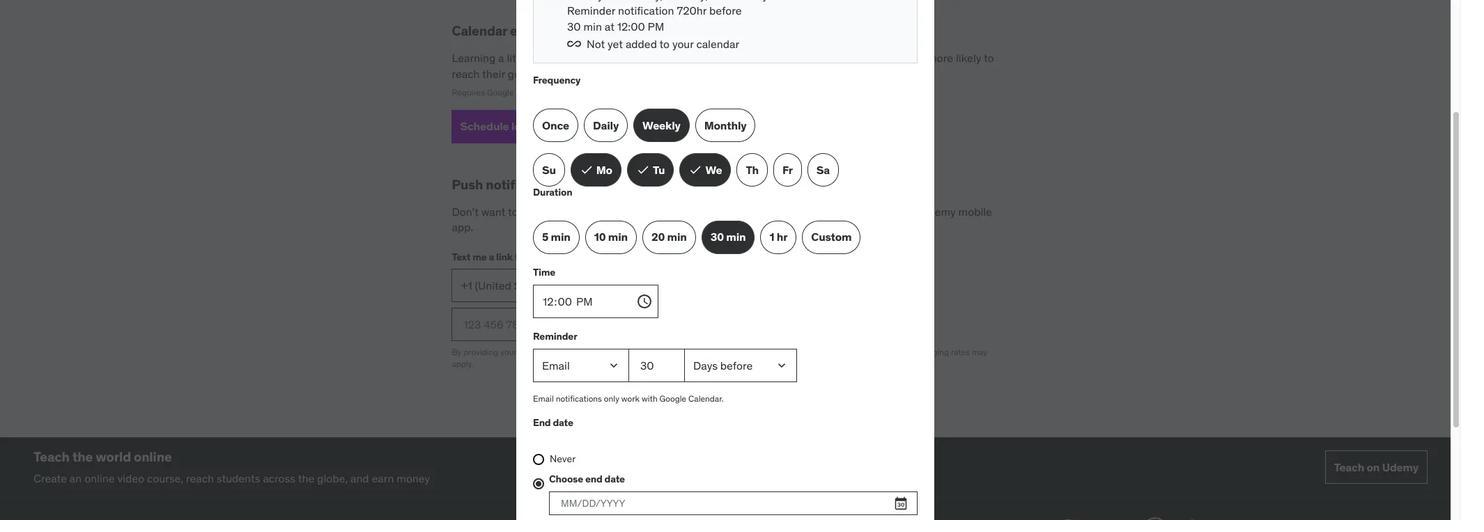 Task type: locate. For each thing, give the bounding box(es) containing it.
reach down learning
[[452, 67, 480, 81]]

30 up day
[[567, 19, 581, 33]]

message
[[755, 347, 789, 358]]

get
[[675, 67, 692, 81], [765, 205, 782, 219], [840, 347, 852, 358]]

volkswagen image
[[1140, 515, 1171, 521]]

time inside by providing your phone number, you agree to receive a one-time automated text message with a link to get app. standard messaging rates may apply.
[[677, 347, 694, 358]]

min right 5
[[551, 230, 571, 244]]

to down pm at top left
[[660, 37, 670, 51]]

udemy left mobile
[[921, 205, 956, 219]]

0 horizontal spatial link
[[496, 251, 513, 264]]

one-
[[660, 347, 677, 358]]

1 horizontal spatial link
[[815, 347, 828, 358]]

likely
[[956, 51, 981, 65]]

0 horizontal spatial teach
[[33, 449, 70, 465]]

date right end at the left bottom
[[605, 473, 625, 486]]

teach
[[33, 449, 70, 465], [1334, 460, 1365, 474]]

set
[[540, 67, 557, 81], [634, 205, 651, 219]]

None number field
[[629, 349, 685, 383]]

1 vertical spatial reach
[[186, 471, 214, 485]]

notifications for push notifications
[[486, 176, 564, 193]]

requires
[[452, 87, 485, 98]]

0 horizontal spatial 30
[[567, 19, 581, 33]]

a right message
[[809, 347, 813, 358]]

reach
[[452, 67, 480, 81], [186, 471, 214, 485]]

2 horizontal spatial your
[[777, 67, 799, 81]]

with right work
[[642, 394, 658, 404]]

time inside button
[[556, 119, 580, 133]]

me
[[473, 251, 487, 264]]

10
[[594, 230, 606, 244]]

custom
[[811, 230, 852, 244]]

1 vertical spatial google
[[660, 394, 687, 404]]

small image inside schedule learning time button
[[583, 120, 597, 134]]

app. left standard
[[854, 347, 870, 358]]

who
[[776, 51, 797, 65]]

small image
[[567, 37, 581, 51], [580, 163, 594, 177]]

1 vertical spatial reminder
[[533, 330, 577, 343]]

2 vertical spatial notifications
[[556, 394, 602, 404]]

0 vertical spatial and
[[654, 67, 673, 81]]

time inside don't want to schedule time blocks? set a learning reminder to get push notifications from the udemy mobile app.
[[568, 205, 591, 219]]

learn
[[626, 67, 651, 81]]

0 vertical spatial notifications
[[486, 176, 564, 193]]

0 horizontal spatial calendar,
[[516, 87, 551, 98]]

teach for the
[[33, 449, 70, 465]]

sa
[[817, 163, 830, 177]]

day
[[558, 51, 576, 65]]

0 vertical spatial reach
[[452, 67, 480, 81]]

more
[[928, 51, 953, 65]]

0 horizontal spatial students
[[217, 471, 260, 485]]

1 calendar, from the left
[[516, 87, 551, 98]]

box image
[[1187, 515, 1234, 521]]

time left automated on the bottom of the page
[[677, 347, 694, 358]]

send button
[[592, 308, 648, 342]]

small image for tu
[[636, 163, 650, 177]]

agree
[[592, 347, 613, 358]]

to right reminder
[[753, 205, 763, 219]]

0 horizontal spatial udemy
[[921, 205, 956, 219]]

0 vertical spatial online
[[134, 449, 172, 465]]

google
[[487, 87, 514, 98], [660, 394, 687, 404]]

reminder
[[705, 205, 750, 219]]

learning inside don't want to schedule time blocks? set a learning reminder to get push notifications from the udemy mobile app.
[[662, 205, 703, 219]]

udemy
[[921, 205, 956, 219], [1382, 460, 1419, 474]]

1 horizontal spatial google
[[660, 394, 687, 404]]

date
[[553, 417, 573, 430], [605, 473, 625, 486]]

students for each
[[730, 51, 774, 65]]

blocks?
[[593, 205, 631, 219]]

once
[[542, 118, 569, 132]]

reach right course,
[[186, 471, 214, 485]]

download
[[526, 251, 571, 264]]

goals.
[[508, 67, 537, 81]]

1 horizontal spatial 30
[[711, 230, 724, 244]]

0 horizontal spatial date
[[553, 417, 573, 430]]

time down day
[[559, 67, 582, 81]]

google down their
[[487, 87, 514, 98]]

set inside don't want to schedule time blocks? set a learning reminder to get push notifications from the udemy mobile app.
[[634, 205, 651, 219]]

a up 20
[[654, 205, 660, 219]]

min
[[584, 19, 602, 33], [551, 230, 571, 244], [608, 230, 628, 244], [667, 230, 687, 244], [726, 230, 746, 244]]

get inside don't want to schedule time blocks? set a learning reminder to get push notifications from the udemy mobile app.
[[765, 205, 782, 219]]

0 vertical spatial 30
[[567, 19, 581, 33]]

1 vertical spatial app.
[[854, 347, 870, 358]]

notifications up custom
[[812, 205, 873, 219]]

learning up scheduler.
[[830, 51, 870, 65]]

1 horizontal spatial small image
[[636, 163, 650, 177]]

1 horizontal spatial teach
[[1334, 460, 1365, 474]]

1 horizontal spatial with
[[791, 347, 806, 358]]

frequency
[[533, 74, 581, 87]]

get left push
[[765, 205, 782, 219]]

0 vertical spatial your
[[672, 37, 694, 51]]

set down each
[[540, 67, 557, 81]]

link inside by providing your phone number, you agree to receive a one-time automated text message with a link to get app. standard messaging rates may apply.
[[815, 347, 828, 358]]

min for 30 min
[[726, 230, 746, 244]]

reach inside learning a little each day adds up. research shows that students who make learning a habit are more likely to reach their goals. set time aside to learn and get reminders using your learning scheduler. requires google calendar, apple calendar, or outlook
[[452, 67, 480, 81]]

google inside learning a little each day adds up. research shows that students who make learning a habit are more likely to reach their goals. set time aside to learn and get reminders using your learning scheduler. requires google calendar, apple calendar, or outlook
[[487, 87, 514, 98]]

time
[[559, 67, 582, 81], [556, 119, 580, 133], [568, 205, 591, 219], [677, 347, 694, 358]]

and inside "teach the world online create an online video course, reach students across the globe, and earn money"
[[350, 471, 369, 485]]

and left earn
[[350, 471, 369, 485]]

small image left we
[[689, 163, 703, 177]]

0 horizontal spatial and
[[350, 471, 369, 485]]

small image left tu
[[636, 163, 650, 177]]

0 vertical spatial app.
[[452, 220, 473, 234]]

1 vertical spatial link
[[815, 347, 828, 358]]

1 vertical spatial date
[[605, 473, 625, 486]]

reach inside "teach the world online create an online video course, reach students across the globe, and earn money"
[[186, 471, 214, 485]]

online right an
[[84, 471, 115, 485]]

0 horizontal spatial set
[[540, 67, 557, 81]]

0 vertical spatial get
[[675, 67, 692, 81]]

get down the shows
[[675, 67, 692, 81]]

2 vertical spatial get
[[840, 347, 852, 358]]

0 vertical spatial udemy
[[921, 205, 956, 219]]

app. inside by providing your phone number, you agree to receive a one-time automated text message with a link to get app. standard messaging rates may apply.
[[854, 347, 870, 358]]

notifications
[[486, 176, 564, 193], [812, 205, 873, 219], [556, 394, 602, 404]]

1 horizontal spatial get
[[765, 205, 782, 219]]

to left download
[[515, 251, 524, 264]]

1 vertical spatial students
[[217, 471, 260, 485]]

2 vertical spatial your
[[501, 347, 517, 358]]

get inside by providing your phone number, you agree to receive a one-time automated text message with a link to get app. standard messaging rates may apply.
[[840, 347, 852, 358]]

notifications left only
[[556, 394, 602, 404]]

learning inside button
[[511, 119, 554, 133]]

0 horizontal spatial get
[[675, 67, 692, 81]]

0 vertical spatial students
[[730, 51, 774, 65]]

teach up create
[[33, 449, 70, 465]]

google left calendar.
[[660, 394, 687, 404]]

min right "10"
[[608, 230, 628, 244]]

yet
[[608, 37, 623, 51]]

reminder notification 720hr before 30 min at 12:00 pm
[[567, 4, 742, 33]]

small image left mo
[[580, 163, 594, 177]]

the
[[902, 205, 918, 219], [573, 251, 588, 264], [72, 449, 93, 465], [298, 471, 314, 485]]

research
[[624, 51, 670, 65]]

min inside reminder notification 720hr before 30 min at 12:00 pm
[[584, 19, 602, 33]]

daily
[[593, 118, 619, 132]]

that
[[707, 51, 727, 65]]

link right me
[[496, 251, 513, 264]]

0 vertical spatial with
[[791, 347, 806, 358]]

to down up.
[[613, 67, 624, 81]]

students left across
[[217, 471, 260, 485]]

10 min
[[594, 230, 628, 244]]

online up course,
[[134, 449, 172, 465]]

udemy inside don't want to schedule time blocks? set a learning reminder to get push notifications from the udemy mobile app.
[[921, 205, 956, 219]]

0 horizontal spatial your
[[501, 347, 517, 358]]

th
[[746, 163, 759, 177]]

learning down make
[[801, 67, 842, 81]]

reminder up at
[[567, 4, 615, 18]]

habit
[[881, 51, 907, 65]]

reminder up number,
[[533, 330, 577, 343]]

teach for on
[[1334, 460, 1365, 474]]

learning down apple on the left top of page
[[511, 119, 554, 133]]

set right blocks?
[[634, 205, 651, 219]]

added
[[626, 37, 657, 51]]

min right 20
[[667, 230, 687, 244]]

0 horizontal spatial with
[[642, 394, 658, 404]]

the right from
[[902, 205, 918, 219]]

students up using
[[730, 51, 774, 65]]

the left app
[[573, 251, 588, 264]]

0 vertical spatial link
[[496, 251, 513, 264]]

small image right once
[[583, 120, 597, 134]]

0 vertical spatial date
[[553, 417, 573, 430]]

date right end
[[553, 417, 573, 430]]

schedule learning time button
[[452, 110, 605, 143]]

udemy right on
[[1382, 460, 1419, 474]]

1 vertical spatial notifications
[[812, 205, 873, 219]]

time down the duration
[[568, 205, 591, 219]]

1 horizontal spatial and
[[654, 67, 673, 81]]

0 horizontal spatial reach
[[186, 471, 214, 485]]

email
[[533, 394, 554, 404]]

fr
[[783, 163, 793, 177]]

text
[[452, 251, 471, 264]]

1 vertical spatial small image
[[580, 163, 594, 177]]

1 vertical spatial get
[[765, 205, 782, 219]]

1 vertical spatial your
[[777, 67, 799, 81]]

number,
[[544, 347, 575, 358]]

the left globe,
[[298, 471, 314, 485]]

1 horizontal spatial set
[[634, 205, 651, 219]]

don't
[[452, 205, 479, 219]]

2 horizontal spatial get
[[840, 347, 852, 358]]

students inside "teach the world online create an online video course, reach students across the globe, and earn money"
[[217, 471, 260, 485]]

app.
[[452, 220, 473, 234], [854, 347, 870, 358]]

notifications up schedule at the left of page
[[486, 176, 564, 193]]

1 horizontal spatial students
[[730, 51, 774, 65]]

app. down don't
[[452, 220, 473, 234]]

reminder inside reminder notification 720hr before 30 min at 12:00 pm
[[567, 4, 615, 18]]

little
[[507, 51, 529, 65]]

0 vertical spatial set
[[540, 67, 557, 81]]

12:00
[[617, 19, 645, 33]]

30
[[567, 19, 581, 33], [711, 230, 724, 244]]

0 horizontal spatial google
[[487, 87, 514, 98]]

across
[[263, 471, 296, 485]]

small image up day
[[567, 37, 581, 51]]

calendar, down aside
[[577, 87, 612, 98]]

0 vertical spatial google
[[487, 87, 514, 98]]

and inside learning a little each day adds up. research shows that students who make learning a habit are more likely to reach their goals. set time aside to learn and get reminders using your learning scheduler. requires google calendar, apple calendar, or outlook
[[654, 67, 673, 81]]

we
[[706, 163, 722, 177]]

your inside by providing your phone number, you agree to receive a one-time automated text message with a link to get app. standard messaging rates may apply.
[[501, 347, 517, 358]]

1 horizontal spatial your
[[672, 37, 694, 51]]

30 down reminder
[[711, 230, 724, 244]]

calendar, down goals.
[[516, 87, 551, 98]]

0 horizontal spatial app.
[[452, 220, 473, 234]]

time
[[533, 266, 555, 278]]

and down research
[[654, 67, 673, 81]]

teach on udemy link
[[1325, 451, 1428, 485]]

email notifications only work with google calendar.
[[533, 394, 724, 404]]

min down reminder
[[726, 230, 746, 244]]

link right message
[[815, 347, 828, 358]]

teach left on
[[1334, 460, 1365, 474]]

get left standard
[[840, 347, 852, 358]]

reminder
[[567, 4, 615, 18], [533, 330, 577, 343]]

may
[[972, 347, 988, 358]]

by
[[452, 347, 462, 358]]

with right message
[[791, 347, 806, 358]]

2 horizontal spatial small image
[[689, 163, 703, 177]]

are
[[909, 51, 925, 65]]

the inside don't want to schedule time blocks? set a learning reminder to get push notifications from the udemy mobile app.
[[902, 205, 918, 219]]

app. inside don't want to schedule time blocks? set a learning reminder to get push notifications from the udemy mobile app.
[[452, 220, 473, 234]]

1 vertical spatial and
[[350, 471, 369, 485]]

1 horizontal spatial reach
[[452, 67, 480, 81]]

students inside learning a little each day adds up. research shows that students who make learning a habit are more likely to reach their goals. set time aside to learn and get reminders using your learning scheduler. requires google calendar, apple calendar, or outlook
[[730, 51, 774, 65]]

time down apple on the left top of page
[[556, 119, 580, 133]]

0 horizontal spatial small image
[[583, 120, 597, 134]]

1 horizontal spatial calendar,
[[577, 87, 612, 98]]

1 horizontal spatial udemy
[[1382, 460, 1419, 474]]

a up scheduler.
[[873, 51, 879, 65]]

hr
[[777, 230, 788, 244]]

schedule learning time
[[460, 119, 580, 133]]

teach inside "teach the world online create an online video course, reach students across the globe, and earn money"
[[33, 449, 70, 465]]

a right me
[[489, 251, 494, 264]]

0 horizontal spatial online
[[84, 471, 115, 485]]

calendar,
[[516, 87, 551, 98], [577, 87, 612, 98]]

1 vertical spatial with
[[642, 394, 658, 404]]

0 vertical spatial reminder
[[567, 4, 615, 18]]

30 inside reminder notification 720hr before 30 min at 12:00 pm
[[567, 19, 581, 33]]

with
[[791, 347, 806, 358], [642, 394, 658, 404]]

time inside learning a little each day adds up. research shows that students who make learning a habit are more likely to reach their goals. set time aside to learn and get reminders using your learning scheduler. requires google calendar, apple calendar, or outlook
[[559, 67, 582, 81]]

small image
[[583, 120, 597, 134], [636, 163, 650, 177], [689, 163, 703, 177]]

providing
[[464, 347, 499, 358]]

1 vertical spatial udemy
[[1382, 460, 1419, 474]]

phone
[[519, 347, 542, 358]]

your down who
[[777, 67, 799, 81]]

to right agree
[[615, 347, 623, 358]]

min left at
[[584, 19, 602, 33]]

their
[[482, 67, 505, 81]]

before
[[709, 4, 742, 18]]

1 vertical spatial set
[[634, 205, 651, 219]]

your up the shows
[[672, 37, 694, 51]]

1 horizontal spatial app.
[[854, 347, 870, 358]]

your left phone
[[501, 347, 517, 358]]

aside
[[584, 67, 611, 81]]

push
[[785, 205, 809, 219]]

learning up the 20 min
[[662, 205, 703, 219]]



Task type: vqa. For each thing, say whether or not it's contained in the screenshot.
'Set'
yes



Task type: describe. For each thing, give the bounding box(es) containing it.
text me a link to download the app
[[452, 251, 607, 264]]

calendar events
[[452, 23, 551, 39]]

make
[[800, 51, 827, 65]]

apple
[[553, 87, 575, 98]]

tu
[[653, 163, 665, 177]]

to left standard
[[830, 347, 838, 358]]

notification
[[618, 4, 674, 18]]

work
[[621, 394, 640, 404]]

1 horizontal spatial date
[[605, 473, 625, 486]]

adds
[[579, 51, 603, 65]]

learning
[[452, 51, 496, 65]]

app
[[590, 251, 607, 264]]

want
[[481, 205, 506, 219]]

apply.
[[452, 359, 474, 369]]

push
[[452, 176, 483, 193]]

never
[[550, 453, 576, 465]]

the up an
[[72, 449, 93, 465]]

your inside learning a little each day adds up. research shows that students who make learning a habit are more likely to reach their goals. set time aside to learn and get reminders using your learning scheduler. requires google calendar, apple calendar, or outlook
[[777, 67, 799, 81]]

events
[[510, 23, 551, 39]]

students for online
[[217, 471, 260, 485]]

only
[[604, 394, 619, 404]]

5
[[542, 230, 549, 244]]

a inside don't want to schedule time blocks? set a learning reminder to get push notifications from the udemy mobile app.
[[654, 205, 660, 219]]

monthly
[[704, 118, 747, 132]]

rates
[[951, 347, 970, 358]]

min for 20 min
[[667, 230, 687, 244]]

reminder for reminder
[[533, 330, 577, 343]]

earn
[[372, 471, 394, 485]]

5 min
[[542, 230, 571, 244]]

schedule
[[521, 205, 566, 219]]

messaging
[[908, 347, 949, 358]]

1 hr
[[770, 230, 788, 244]]

1 horizontal spatial online
[[134, 449, 172, 465]]

weekly
[[643, 118, 681, 132]]

end date
[[533, 417, 573, 430]]

send
[[606, 317, 633, 331]]

course,
[[147, 471, 183, 485]]

get inside learning a little each day adds up. research shows that students who make learning a habit are more likely to reach their goals. set time aside to learn and get reminders using your learning scheduler. requires google calendar, apple calendar, or outlook
[[675, 67, 692, 81]]

123 456 7890 text field
[[452, 308, 592, 342]]

min for 10 min
[[608, 230, 628, 244]]

teach the world online create an online video course, reach students across the globe, and earn money
[[33, 449, 430, 485]]

pm
[[648, 19, 664, 33]]

not yet added to your calendar
[[587, 37, 740, 51]]

choose
[[549, 473, 583, 486]]

push notifications
[[452, 176, 564, 193]]

text
[[738, 347, 753, 358]]

globe,
[[317, 471, 348, 485]]

reminders
[[694, 67, 745, 81]]

learning a little each day adds up. research shows that students who make learning a habit are more likely to reach their goals. set time aside to learn and get reminders using your learning scheduler. requires google calendar, apple calendar, or outlook
[[452, 51, 994, 98]]

outlook
[[623, 87, 653, 98]]

0 vertical spatial small image
[[567, 37, 581, 51]]

small image for we
[[689, 163, 703, 177]]

Choose end date text field
[[549, 492, 918, 516]]

20
[[652, 230, 665, 244]]

720hr
[[677, 4, 707, 18]]

don't want to schedule time blocks? set a learning reminder to get push notifications from the udemy mobile app.
[[452, 205, 992, 234]]

calendar.
[[689, 394, 724, 404]]

up.
[[606, 51, 621, 65]]

receive
[[625, 347, 652, 358]]

create
[[33, 471, 67, 485]]

on
[[1367, 460, 1380, 474]]

Time time field
[[533, 285, 653, 318]]

calendar
[[696, 37, 740, 51]]

standard
[[872, 347, 906, 358]]

notifications for email notifications only work with google calendar.
[[556, 394, 602, 404]]

to right want
[[508, 205, 518, 219]]

money
[[397, 471, 430, 485]]

by providing your phone number, you agree to receive a one-time automated text message with a link to get app. standard messaging rates may apply.
[[452, 347, 988, 369]]

world
[[96, 449, 131, 465]]

teach on udemy
[[1334, 460, 1419, 474]]

or
[[614, 87, 621, 98]]

notifications inside don't want to schedule time blocks? set a learning reminder to get push notifications from the udemy mobile app.
[[812, 205, 873, 219]]

set inside learning a little each day adds up. research shows that students who make learning a habit are more likely to reach their goals. set time aside to learn and get reminders using your learning scheduler. requires google calendar, apple calendar, or outlook
[[540, 67, 557, 81]]

a left little
[[498, 51, 504, 65]]

an
[[70, 471, 82, 485]]

to right likely on the top right
[[984, 51, 994, 65]]

reminder for reminder notification 720hr before 30 min at 12:00 pm
[[567, 4, 615, 18]]

end
[[585, 473, 603, 486]]

calendar
[[452, 23, 507, 39]]

end
[[533, 417, 551, 430]]

1 vertical spatial online
[[84, 471, 115, 485]]

scheduler.
[[844, 67, 895, 81]]

choose end date
[[549, 473, 625, 486]]

2 calendar, from the left
[[577, 87, 612, 98]]

mo
[[596, 163, 613, 177]]

video
[[117, 471, 144, 485]]

from
[[876, 205, 899, 219]]

a left the one-
[[654, 347, 658, 358]]

20 min
[[652, 230, 687, 244]]

1 vertical spatial 30
[[711, 230, 724, 244]]

schedule
[[460, 119, 509, 133]]

with inside by providing your phone number, you agree to receive a one-time automated text message with a link to get app. standard messaging rates may apply.
[[791, 347, 806, 358]]

nasdaq image
[[1043, 515, 1123, 521]]

automated
[[696, 347, 737, 358]]

min for 5 min
[[551, 230, 571, 244]]

30 min
[[711, 230, 746, 244]]

at
[[605, 19, 615, 33]]

each
[[532, 51, 556, 65]]

duration
[[533, 186, 572, 199]]



